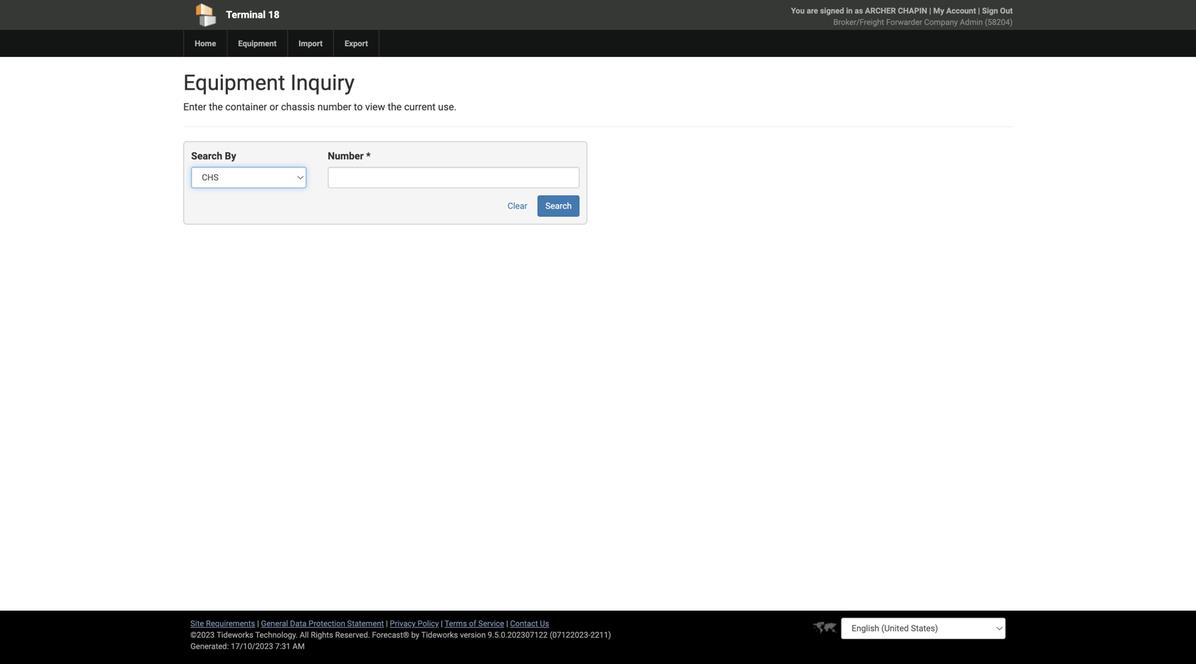 Task type: locate. For each thing, give the bounding box(es) containing it.
container
[[225, 101, 267, 113]]

search
[[191, 150, 222, 162], [546, 201, 572, 211]]

privacy
[[390, 619, 416, 629]]

1 vertical spatial equipment
[[183, 70, 285, 95]]

statement
[[347, 619, 384, 629]]

service
[[479, 619, 504, 629]]

1 horizontal spatial search
[[546, 201, 572, 211]]

| left my
[[930, 6, 932, 15]]

chapin
[[898, 6, 928, 15]]

home
[[195, 39, 216, 48]]

view
[[365, 101, 385, 113]]

1 horizontal spatial the
[[388, 101, 402, 113]]

generated:
[[191, 642, 229, 651]]

|
[[930, 6, 932, 15], [979, 6, 981, 15], [257, 619, 259, 629], [386, 619, 388, 629], [441, 619, 443, 629], [506, 619, 508, 629]]

all
[[300, 631, 309, 640]]

of
[[469, 619, 477, 629]]

search by
[[191, 150, 236, 162]]

sign out link
[[983, 6, 1013, 15]]

1 vertical spatial search
[[546, 201, 572, 211]]

requirements
[[206, 619, 255, 629]]

search inside button
[[546, 201, 572, 211]]

number *
[[328, 150, 371, 162]]

| up "9.5.0.202307122"
[[506, 619, 508, 629]]

export
[[345, 39, 368, 48]]

archer
[[865, 6, 896, 15]]

version
[[460, 631, 486, 640]]

import
[[299, 39, 323, 48]]

terminal 18 link
[[183, 0, 517, 30]]

©2023 tideworks
[[191, 631, 254, 640]]

| up forecast®
[[386, 619, 388, 629]]

7:31
[[275, 642, 291, 651]]

| up the tideworks
[[441, 619, 443, 629]]

chassis
[[281, 101, 315, 113]]

equipment
[[238, 39, 277, 48], [183, 70, 285, 95]]

*
[[366, 150, 371, 162]]

17/10/2023
[[231, 642, 273, 651]]

0 vertical spatial search
[[191, 150, 222, 162]]

you are signed in as archer chapin | my account | sign out broker/freight forwarder company admin (58204)
[[791, 6, 1013, 27]]

(07122023-
[[550, 631, 591, 640]]

0 horizontal spatial search
[[191, 150, 222, 162]]

number
[[328, 150, 364, 162]]

search right clear button
[[546, 201, 572, 211]]

clear button
[[500, 195, 535, 217]]

as
[[855, 6, 864, 15]]

0 horizontal spatial the
[[209, 101, 223, 113]]

equipment link
[[227, 30, 287, 57]]

the right "enter"
[[209, 101, 223, 113]]

search left by at the top left of the page
[[191, 150, 222, 162]]

9.5.0.202307122
[[488, 631, 548, 640]]

equipment down terminal 18
[[238, 39, 277, 48]]

the right view
[[388, 101, 402, 113]]

use.
[[438, 101, 457, 113]]

my
[[934, 6, 945, 15]]

home link
[[183, 30, 227, 57]]

equipment up container
[[183, 70, 285, 95]]

terms
[[445, 619, 467, 629]]

contact
[[510, 619, 538, 629]]

reserved.
[[335, 631, 370, 640]]

0 vertical spatial equipment
[[238, 39, 277, 48]]

the
[[209, 101, 223, 113], [388, 101, 402, 113]]

search for search
[[546, 201, 572, 211]]

rights
[[311, 631, 333, 640]]

technology.
[[255, 631, 298, 640]]

18
[[268, 9, 280, 21]]

equipment inside equipment inquiry enter the container or chassis number to view the current use.
[[183, 70, 285, 95]]

inquiry
[[291, 70, 355, 95]]



Task type: vqa. For each thing, say whether or not it's contained in the screenshot.
2nd "(ESTIMATE)" from right
no



Task type: describe. For each thing, give the bounding box(es) containing it.
tideworks
[[421, 631, 458, 640]]

data
[[290, 619, 307, 629]]

are
[[807, 6, 819, 15]]

broker/freight
[[834, 17, 885, 27]]

site
[[191, 619, 204, 629]]

equipment for equipment inquiry enter the container or chassis number to view the current use.
[[183, 70, 285, 95]]

sign
[[983, 6, 999, 15]]

terminal 18
[[226, 9, 280, 21]]

or
[[270, 101, 279, 113]]

enter
[[183, 101, 207, 113]]

you
[[791, 6, 805, 15]]

equipment for equipment
[[238, 39, 277, 48]]

in
[[847, 6, 853, 15]]

forecast®
[[372, 631, 409, 640]]

site requirements link
[[191, 619, 255, 629]]

terminal
[[226, 9, 266, 21]]

2211)
[[591, 631, 611, 640]]

forwarder
[[887, 17, 923, 27]]

number
[[318, 101, 352, 113]]

(58204)
[[985, 17, 1013, 27]]

2 the from the left
[[388, 101, 402, 113]]

import link
[[287, 30, 333, 57]]

terms of service link
[[445, 619, 504, 629]]

to
[[354, 101, 363, 113]]

general data protection statement link
[[261, 619, 384, 629]]

by
[[225, 150, 236, 162]]

search for search by
[[191, 150, 222, 162]]

my account link
[[934, 6, 977, 15]]

out
[[1001, 6, 1013, 15]]

am
[[293, 642, 305, 651]]

by
[[411, 631, 420, 640]]

privacy policy link
[[390, 619, 439, 629]]

equipment inquiry enter the container or chassis number to view the current use.
[[183, 70, 457, 113]]

Number * text field
[[328, 167, 580, 188]]

contact us link
[[510, 619, 550, 629]]

signed
[[821, 6, 845, 15]]

general
[[261, 619, 288, 629]]

account
[[947, 6, 977, 15]]

clear
[[508, 201, 528, 211]]

policy
[[418, 619, 439, 629]]

search button
[[538, 195, 580, 217]]

| left sign
[[979, 6, 981, 15]]

site requirements | general data protection statement | privacy policy | terms of service | contact us ©2023 tideworks technology. all rights reserved. forecast® by tideworks version 9.5.0.202307122 (07122023-2211) generated: 17/10/2023 7:31 am
[[191, 619, 611, 651]]

export link
[[333, 30, 379, 57]]

admin
[[960, 17, 983, 27]]

protection
[[309, 619, 345, 629]]

current
[[404, 101, 436, 113]]

us
[[540, 619, 550, 629]]

company
[[925, 17, 958, 27]]

1 the from the left
[[209, 101, 223, 113]]

| left the general
[[257, 619, 259, 629]]



